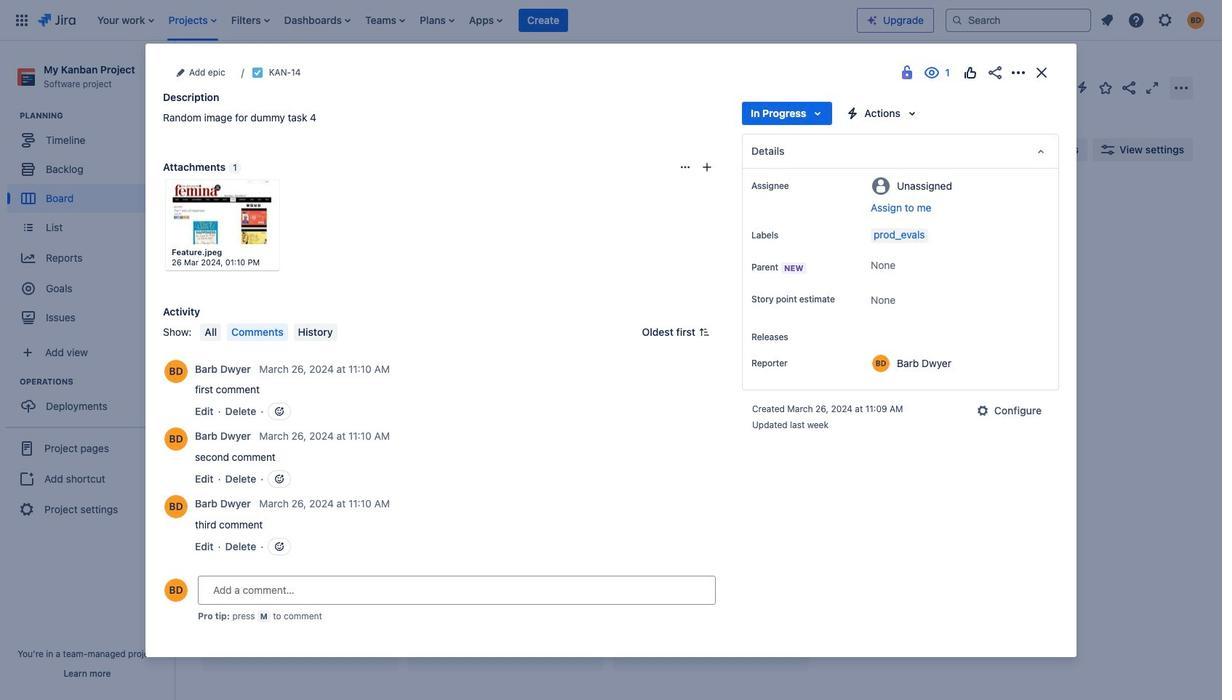 Task type: locate. For each thing, give the bounding box(es) containing it.
1 list item from the left
[[93, 0, 158, 40]]

add reaction image
[[274, 474, 285, 485]]

star kan board image
[[1097, 79, 1115, 96]]

dialog
[[146, 9, 1077, 658]]

1 more information about barb dwyer image from the top
[[164, 360, 188, 383]]

1 vertical spatial copy link to comment image
[[393, 498, 404, 510]]

2 add reaction image from the top
[[274, 541, 285, 553]]

jira image
[[38, 11, 75, 29], [38, 11, 75, 29]]

1 heading from the top
[[20, 110, 174, 122]]

list
[[90, 0, 857, 40], [1094, 7, 1214, 33]]

2 vertical spatial more information about barb dwyer image
[[164, 495, 188, 519]]

enter full screen image
[[1144, 79, 1161, 96]]

add reaction image up add reaction image
[[274, 406, 285, 418]]

banner
[[0, 0, 1222, 41]]

add reaction image
[[274, 406, 285, 418], [274, 541, 285, 553]]

download image
[[231, 186, 248, 204]]

to do element
[[213, 199, 252, 210]]

0 vertical spatial copy link to comment image
[[393, 431, 404, 442]]

4 list item from the left
[[280, 0, 355, 40]]

task image
[[252, 67, 263, 79]]

menu bar
[[197, 324, 340, 341]]

3 list item from the left
[[227, 0, 274, 40]]

1 copy link to comment image from the top
[[393, 431, 404, 442]]

2 copy link to comment image from the top
[[393, 498, 404, 510]]

sidebar element
[[0, 41, 175, 701]]

2 more information about barb dwyer image from the top
[[164, 428, 188, 451]]

add reaction image down add reaction image
[[274, 541, 285, 553]]

0 vertical spatial heading
[[20, 110, 174, 122]]

primary element
[[9, 0, 857, 40]]

1 vertical spatial heading
[[20, 376, 174, 388]]

more options for attachments image
[[680, 162, 691, 173]]

2 heading from the top
[[20, 376, 174, 388]]

0 vertical spatial add reaction image
[[274, 406, 285, 418]]

7 list item from the left
[[465, 0, 507, 40]]

copy link to comment image
[[393, 431, 404, 442], [393, 498, 404, 510]]

3 more information about barb dwyer image from the top
[[164, 495, 188, 519]]

add attachment image
[[701, 162, 713, 173]]

heading
[[20, 110, 174, 122], [20, 376, 174, 388]]

1 vertical spatial add reaction image
[[274, 541, 285, 553]]

1 add reaction image from the top
[[274, 406, 285, 418]]

group
[[7, 110, 174, 337], [7, 376, 174, 426], [6, 427, 169, 531]]

Search field
[[946, 8, 1091, 32]]

more image
[[255, 186, 273, 204]]

more information about barb dwyer image
[[164, 360, 188, 383], [164, 428, 188, 451], [164, 495, 188, 519]]

0 vertical spatial more information about barb dwyer image
[[164, 360, 188, 383]]

list item
[[93, 0, 158, 40], [164, 0, 221, 40], [227, 0, 274, 40], [280, 0, 355, 40], [361, 0, 410, 40], [415, 0, 459, 40], [465, 0, 507, 40], [519, 0, 568, 40]]

1 vertical spatial more information about barb dwyer image
[[164, 428, 188, 451]]

6 list item from the left
[[415, 0, 459, 40]]

vote options: no one has voted for this issue yet. image
[[962, 64, 979, 81]]

None search field
[[946, 8, 1091, 32]]

heading for middle 'group'
[[20, 376, 174, 388]]



Task type: describe. For each thing, give the bounding box(es) containing it.
close image
[[1033, 64, 1051, 81]]

1 vertical spatial group
[[7, 376, 174, 426]]

8 list item from the left
[[519, 0, 568, 40]]

2 vertical spatial group
[[6, 427, 169, 531]]

search image
[[952, 14, 963, 26]]

details element
[[742, 134, 1059, 169]]

0 vertical spatial group
[[7, 110, 174, 337]]

2 list item from the left
[[164, 0, 221, 40]]

add reaction image for first more information about barb dwyer image from the bottom
[[274, 541, 285, 553]]

Add a comment… field
[[198, 576, 716, 605]]

copy link to issue image
[[298, 66, 310, 78]]

add reaction image for first more information about barb dwyer image from the top of the page
[[274, 406, 285, 418]]

copy link to comment image for first more information about barb dwyer image from the bottom add reaction icon
[[393, 498, 404, 510]]

1 horizontal spatial list
[[1094, 7, 1214, 33]]

Search text field
[[222, 138, 331, 162]]

copy link to comment image for add reaction image
[[393, 431, 404, 442]]

goal image
[[22, 282, 35, 296]]

copy link to comment image
[[393, 363, 404, 375]]

0 horizontal spatial list
[[90, 0, 857, 40]]

actions image
[[1010, 64, 1027, 81]]

5 list item from the left
[[361, 0, 410, 40]]

heading for top 'group'
[[20, 110, 174, 122]]



Task type: vqa. For each thing, say whether or not it's contained in the screenshot.
Hide message image
no



